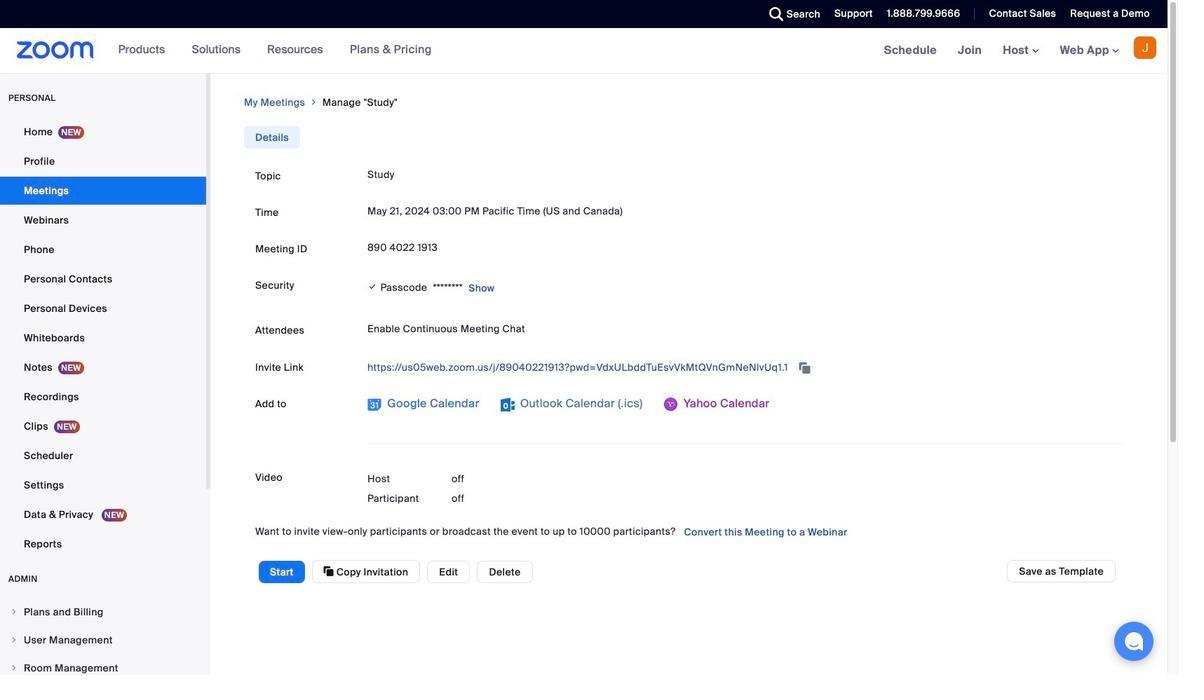 Task type: vqa. For each thing, say whether or not it's contained in the screenshot.
the middle can
no



Task type: describe. For each thing, give the bounding box(es) containing it.
0 vertical spatial right image
[[310, 95, 318, 109]]

manage my meeting tab control tab list
[[244, 126, 300, 149]]

personal menu menu
[[0, 118, 206, 560]]

admin menu menu
[[0, 599, 206, 676]]

copy image
[[324, 566, 334, 578]]

open chat image
[[1125, 632, 1145, 652]]

add to outlook calendar (.ics) image
[[501, 398, 515, 412]]

1 menu item from the top
[[0, 599, 206, 626]]

1 right image from the top
[[10, 608, 18, 617]]



Task type: locate. For each thing, give the bounding box(es) containing it.
copy url image
[[798, 364, 812, 373]]

meetings navigation
[[874, 28, 1168, 74]]

1 vertical spatial menu item
[[0, 627, 206, 654]]

right image inside menu item
[[10, 665, 18, 673]]

0 vertical spatial right image
[[10, 608, 18, 617]]

1 horizontal spatial right image
[[310, 95, 318, 109]]

checked image
[[368, 280, 378, 294]]

1 vertical spatial right image
[[10, 665, 18, 673]]

3 menu item from the top
[[0, 655, 206, 676]]

manage study navigation
[[244, 95, 1135, 109]]

add to yahoo calendar image
[[664, 398, 678, 412]]

menu item
[[0, 599, 206, 626], [0, 627, 206, 654], [0, 655, 206, 676]]

0 horizontal spatial right image
[[10, 665, 18, 673]]

tab
[[244, 126, 300, 149]]

2 menu item from the top
[[0, 627, 206, 654]]

right image
[[310, 95, 318, 109], [10, 665, 18, 673]]

product information navigation
[[94, 28, 443, 73]]

1 vertical spatial right image
[[10, 636, 18, 645]]

zoom logo image
[[17, 41, 94, 59]]

2 right image from the top
[[10, 636, 18, 645]]

0 vertical spatial menu item
[[0, 599, 206, 626]]

2 vertical spatial menu item
[[0, 655, 206, 676]]

banner
[[0, 28, 1168, 74]]

profile picture image
[[1135, 36, 1157, 59]]

right image
[[10, 608, 18, 617], [10, 636, 18, 645]]

add to google calendar image
[[368, 398, 382, 412]]



